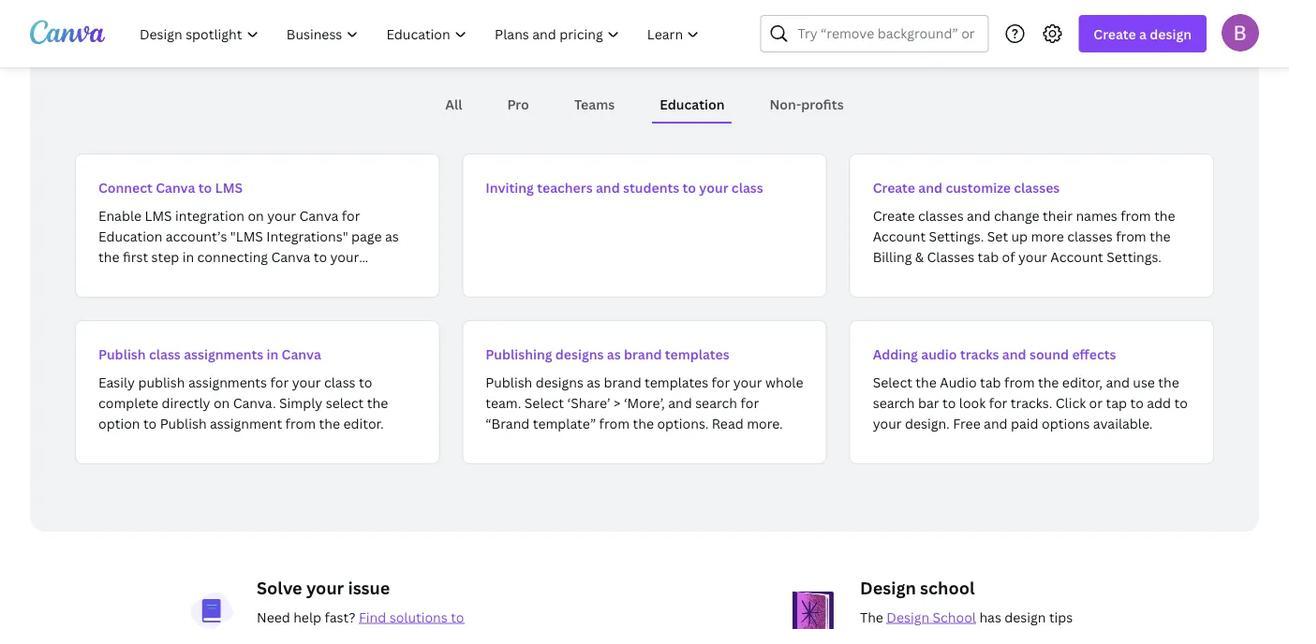Task type: describe. For each thing, give the bounding box(es) containing it.
tab inside create classes and change their names from the account settings. set up more classes from the billing & classes tab of your account settings.
[[978, 248, 999, 266]]

'more',
[[624, 394, 665, 412]]

connect canva to lms
[[98, 179, 243, 196]]

tracks.
[[1011, 394, 1053, 412]]

a
[[1140, 25, 1147, 43]]

as inside enable lms integration on your canva for education account's "lms integrations" page as the first step in connecting canva to your preferred lms.
[[385, 227, 399, 245]]

create a design
[[1094, 25, 1192, 43]]

for inside has design tips and inspiration for everyone.
[[959, 629, 977, 630]]

available.
[[1094, 415, 1153, 433]]

0 vertical spatial design
[[861, 577, 917, 600]]

bob builder image
[[1222, 14, 1260, 51]]

find
[[359, 609, 386, 627]]

all button
[[438, 86, 470, 122]]

designs for publishing
[[556, 345, 604, 363]]

adding
[[873, 345, 919, 363]]

teachers
[[537, 179, 593, 196]]

'share'
[[568, 394, 611, 412]]

connecting
[[197, 248, 268, 266]]

customize
[[946, 179, 1011, 196]]

brand for publish
[[604, 374, 642, 391]]

select
[[326, 394, 364, 412]]

read
[[712, 415, 744, 433]]

to right tap
[[1131, 394, 1144, 412]]

audio
[[922, 345, 958, 363]]

enable lms integration on your canva for education account's "lms integrations" page as the first step in connecting canva to your preferred lms.
[[98, 207, 399, 286]]

to right add
[[1175, 394, 1188, 412]]

sound
[[1030, 345, 1070, 363]]

connect
[[98, 179, 153, 196]]

your inside "easily publish assignments for your class to complete directly on canva. simply select the option to publish assignment from the editor."
[[292, 374, 321, 391]]

>
[[614, 394, 621, 412]]

your right students
[[700, 179, 729, 196]]

for up more.
[[741, 394, 760, 412]]

click
[[1056, 394, 1087, 412]]

from right names
[[1121, 207, 1152, 225]]

create for create classes and change their names from the account settings. set up more classes from the billing & classes tab of your account settings.
[[873, 207, 915, 225]]

or
[[1090, 394, 1103, 412]]

the
[[861, 609, 884, 627]]

enable
[[98, 207, 142, 225]]

from inside "easily publish assignments for your class to complete directly on canva. simply select the option to publish assignment from the editor."
[[286, 415, 316, 433]]

pro button
[[500, 86, 537, 122]]

non-profits button
[[763, 86, 852, 122]]

option
[[98, 415, 140, 433]]

class inside "easily publish assignments for your class to complete directly on canva. simply select the option to publish assignment from the editor."
[[324, 374, 356, 391]]

0 vertical spatial lms
[[215, 179, 243, 196]]

up
[[1012, 227, 1028, 245]]

the inside publish designs as brand templates for your whole team. select 'share' > 'more', and search for "brand template" from the options. read more.
[[633, 415, 654, 433]]

page
[[352, 227, 382, 245]]

create for create and customize classes
[[873, 179, 916, 196]]

tab inside select the audio tab from the editor, and use the search bar to look for tracks. click or tap to add to your design. free and paid options available.
[[981, 374, 1002, 391]]

template"
[[533, 415, 596, 433]]

your up integrations"
[[267, 207, 296, 225]]

the design school
[[861, 609, 977, 627]]

for inside "easily publish assignments for your class to complete directly on canva. simply select the option to publish assignment from the editor."
[[270, 374, 289, 391]]

first
[[123, 248, 148, 266]]

lms.
[[162, 269, 193, 286]]

education inside button
[[660, 95, 725, 113]]

teams
[[575, 95, 615, 113]]

publishing
[[486, 345, 553, 363]]

brand for publishing
[[624, 345, 662, 363]]

and right free
[[984, 415, 1008, 433]]

billing
[[873, 248, 912, 266]]

create classes and change their names from the account settings. set up more classes from the billing & classes tab of your account settings.
[[873, 207, 1176, 266]]

find solutions to common issues here
[[257, 609, 464, 630]]

non-profits
[[770, 95, 844, 113]]

team.
[[486, 394, 522, 412]]

editor.
[[344, 415, 384, 433]]

fast?
[[325, 609, 356, 627]]

1 horizontal spatial in
[[267, 345, 279, 363]]

solve your issue image
[[189, 592, 234, 630]]

0 horizontal spatial account
[[873, 227, 926, 245]]

select inside publish designs as brand templates for your whole team. select 'share' > 'more', and search for "brand template" from the options. read more.
[[525, 394, 564, 412]]

"lms
[[230, 227, 263, 245]]

create and customize classes
[[873, 179, 1060, 196]]

complete
[[98, 394, 159, 412]]

need help fast?
[[257, 609, 359, 627]]

as for publishing
[[607, 345, 621, 363]]

select the audio tab from the editor, and use the search bar to look for tracks. click or tap to add to your design. free and paid options available.
[[873, 374, 1188, 433]]

easily
[[98, 374, 135, 391]]

need
[[257, 609, 290, 627]]

from inside publish designs as brand templates for your whole team. select 'share' > 'more', and search for "brand template" from the options. read more.
[[600, 415, 630, 433]]

templates for publish designs as brand templates for your whole team. select 'share' > 'more', and search for "brand template" from the options. read more.
[[645, 374, 709, 391]]

your inside publish designs as brand templates for your whole team. select 'share' > 'more', and search for "brand template" from the options. read more.
[[734, 374, 763, 391]]

solve
[[257, 577, 302, 600]]

and inside has design tips and inspiration for everyone.
[[861, 629, 884, 630]]

on inside enable lms integration on your canva for education account's "lms integrations" page as the first step in connecting canva to your preferred lms.
[[248, 207, 264, 225]]

and inside publish designs as brand templates for your whole team. select 'share' > 'more', and search for "brand template" from the options. read more.
[[669, 394, 692, 412]]

school
[[933, 609, 977, 627]]

publish class assignments in canva
[[98, 345, 321, 363]]

your inside create classes and change their names from the account settings. set up more classes from the billing & classes tab of your account settings.
[[1019, 248, 1048, 266]]

create a design button
[[1079, 15, 1207, 52]]

look
[[960, 394, 986, 412]]

design.
[[905, 415, 950, 433]]

publish designs as brand templates for your whole team. select 'share' > 'more', and search for "brand template" from the options. read more.
[[486, 374, 804, 433]]

all
[[446, 95, 462, 113]]

1 horizontal spatial settings.
[[1107, 248, 1162, 266]]

select inside select the audio tab from the editor, and use the search bar to look for tracks. click or tap to add to your design. free and paid options available.
[[873, 374, 913, 391]]

directly
[[162, 394, 210, 412]]

publish
[[138, 374, 185, 391]]

common
[[257, 629, 313, 630]]

of
[[1003, 248, 1016, 266]]

0 horizontal spatial classes
[[919, 207, 964, 225]]

pro
[[507, 95, 530, 113]]

add
[[1148, 394, 1172, 412]]

canva up simply
[[282, 345, 321, 363]]

inviting teachers and students to your class
[[486, 179, 764, 196]]

account's
[[166, 227, 227, 245]]

top level navigation element
[[127, 15, 716, 52]]

to up integration
[[199, 179, 212, 196]]

on inside "easily publish assignments for your class to complete directly on canva. simply select the option to publish assignment from the editor."
[[214, 394, 230, 412]]



Task type: vqa. For each thing, say whether or not it's contained in the screenshot.
Create
yes



Task type: locate. For each thing, give the bounding box(es) containing it.
1 horizontal spatial lms
[[215, 179, 243, 196]]

0 vertical spatial settings.
[[930, 227, 985, 245]]

account up billing
[[873, 227, 926, 245]]

solutions
[[390, 609, 448, 627]]

create for create a design
[[1094, 25, 1137, 43]]

1 horizontal spatial classes
[[1015, 179, 1060, 196]]

1 horizontal spatial on
[[248, 207, 264, 225]]

1 horizontal spatial education
[[660, 95, 725, 113]]

0 vertical spatial design
[[1150, 25, 1192, 43]]

0 vertical spatial create
[[1094, 25, 1137, 43]]

1 vertical spatial tab
[[981, 374, 1002, 391]]

1 search from the left
[[696, 394, 738, 412]]

tracks
[[961, 345, 1000, 363]]

to right solutions
[[451, 609, 464, 627]]

assignments down the publish class assignments in canva
[[188, 374, 267, 391]]

teams button
[[567, 86, 623, 122]]

education inside enable lms integration on your canva for education account's "lms integrations" page as the first step in connecting canva to your preferred lms.
[[98, 227, 162, 245]]

0 horizontal spatial select
[[525, 394, 564, 412]]

lms down connect canva to lms on the top left
[[145, 207, 172, 225]]

0 horizontal spatial search
[[696, 394, 738, 412]]

0 vertical spatial publish
[[98, 345, 146, 363]]

0 vertical spatial select
[[873, 374, 913, 391]]

everyone.
[[980, 629, 1043, 630]]

0 vertical spatial brand
[[624, 345, 662, 363]]

education up students
[[660, 95, 725, 113]]

audio
[[940, 374, 977, 391]]

templates for publishing designs as brand templates
[[665, 345, 730, 363]]

search
[[696, 394, 738, 412], [873, 394, 915, 412]]

design
[[1150, 25, 1192, 43], [1005, 609, 1047, 627]]

1 horizontal spatial design
[[1150, 25, 1192, 43]]

bar
[[919, 394, 940, 412]]

0 horizontal spatial education
[[98, 227, 162, 245]]

simply
[[279, 394, 323, 412]]

search inside select the audio tab from the editor, and use the search bar to look for tracks. click or tap to add to your design. free and paid options available.
[[873, 394, 915, 412]]

canva down integrations"
[[271, 248, 311, 266]]

Try "remove background" or "brand kit" search field
[[798, 16, 977, 52]]

0 horizontal spatial class
[[149, 345, 181, 363]]

publish
[[98, 345, 146, 363], [486, 374, 533, 391], [160, 415, 207, 433]]

tab up look
[[981, 374, 1002, 391]]

1 horizontal spatial as
[[587, 374, 601, 391]]

brand up >
[[604, 374, 642, 391]]

education
[[660, 95, 725, 113], [98, 227, 162, 245]]

options
[[1042, 415, 1091, 433]]

your up fast?
[[306, 577, 344, 600]]

1 vertical spatial settings.
[[1107, 248, 1162, 266]]

your left design.
[[873, 415, 902, 433]]

publish inside "easily publish assignments for your class to complete directly on canva. simply select the option to publish assignment from the editor."
[[160, 415, 207, 433]]

2 search from the left
[[873, 394, 915, 412]]

1 vertical spatial class
[[149, 345, 181, 363]]

1 vertical spatial education
[[98, 227, 162, 245]]

1 horizontal spatial search
[[873, 394, 915, 412]]

templates inside publish designs as brand templates for your whole team. select 'share' > 'more', and search for "brand template" from the options. read more.
[[645, 374, 709, 391]]

1 horizontal spatial account
[[1051, 248, 1104, 266]]

account
[[873, 227, 926, 245], [1051, 248, 1104, 266]]

has design tips and inspiration for everyone.
[[861, 609, 1074, 630]]

and left customize
[[919, 179, 943, 196]]

canva up integration
[[156, 179, 195, 196]]

2 vertical spatial create
[[873, 207, 915, 225]]

for inside select the audio tab from the editor, and use the search bar to look for tracks. click or tap to add to your design. free and paid options available.
[[990, 394, 1008, 412]]

1 vertical spatial as
[[607, 345, 621, 363]]

0 vertical spatial class
[[732, 179, 764, 196]]

from down simply
[[286, 415, 316, 433]]

issues
[[316, 629, 354, 630]]

1 vertical spatial design
[[887, 609, 930, 627]]

design up everyone.
[[1005, 609, 1047, 627]]

design inside has design tips and inspiration for everyone.
[[1005, 609, 1047, 627]]

editor,
[[1063, 374, 1103, 391]]

tap
[[1107, 394, 1128, 412]]

0 horizontal spatial publish
[[98, 345, 146, 363]]

0 horizontal spatial design
[[1005, 609, 1047, 627]]

assignments inside "easily publish assignments for your class to complete directly on canva. simply select the option to publish assignment from the editor."
[[188, 374, 267, 391]]

design up inspiration on the bottom right
[[887, 609, 930, 627]]

and right tracks
[[1003, 345, 1027, 363]]

for right look
[[990, 394, 1008, 412]]

in down account's in the left top of the page
[[183, 248, 194, 266]]

school
[[921, 577, 975, 600]]

1 vertical spatial select
[[525, 394, 564, 412]]

assignments up "easily publish assignments for your class to complete directly on canva. simply select the option to publish assignment from the editor."
[[184, 345, 264, 363]]

classes
[[1015, 179, 1060, 196], [919, 207, 964, 225], [1068, 227, 1113, 245]]

to down integrations"
[[314, 248, 327, 266]]

0 vertical spatial as
[[385, 227, 399, 245]]

0 horizontal spatial lms
[[145, 207, 172, 225]]

settings. down names
[[1107, 248, 1162, 266]]

designs inside publish designs as brand templates for your whole team. select 'share' > 'more', and search for "brand template" from the options. read more.
[[536, 374, 584, 391]]

2 horizontal spatial class
[[732, 179, 764, 196]]

1 vertical spatial design
[[1005, 609, 1047, 627]]

0 vertical spatial designs
[[556, 345, 604, 363]]

your
[[700, 179, 729, 196], [267, 207, 296, 225], [330, 248, 359, 266], [1019, 248, 1048, 266], [292, 374, 321, 391], [734, 374, 763, 391], [873, 415, 902, 433], [306, 577, 344, 600]]

to up select
[[359, 374, 372, 391]]

profits
[[802, 95, 844, 113]]

as up 'share'
[[587, 374, 601, 391]]

as
[[385, 227, 399, 245], [607, 345, 621, 363], [587, 374, 601, 391]]

0 vertical spatial education
[[660, 95, 725, 113]]

options.
[[658, 415, 709, 433]]

issue
[[348, 577, 390, 600]]

brand up 'more',
[[624, 345, 662, 363]]

2 vertical spatial classes
[[1068, 227, 1113, 245]]

0 vertical spatial templates
[[665, 345, 730, 363]]

classes up 'change'
[[1015, 179, 1060, 196]]

from up tracks.
[[1005, 374, 1035, 391]]

class inside inviting teachers and students to your class link
[[732, 179, 764, 196]]

designs for publish
[[536, 374, 584, 391]]

0 vertical spatial classes
[[1015, 179, 1060, 196]]

here
[[358, 629, 386, 630]]

1 vertical spatial brand
[[604, 374, 642, 391]]

select up template"
[[525, 394, 564, 412]]

publishing designs as brand templates
[[486, 345, 730, 363]]

students
[[623, 179, 680, 196]]

create inside dropdown button
[[1094, 25, 1137, 43]]

integrations"
[[267, 227, 348, 245]]

design right a
[[1150, 25, 1192, 43]]

non-
[[770, 95, 802, 113]]

1 vertical spatial assignments
[[188, 374, 267, 391]]

classes
[[928, 248, 975, 266]]

set
[[988, 227, 1009, 245]]

assignments for for
[[188, 374, 267, 391]]

publish up "easily" in the left of the page
[[98, 345, 146, 363]]

as right page
[[385, 227, 399, 245]]

as inside publish designs as brand templates for your whole team. select 'share' > 'more', and search for "brand template" from the options. read more.
[[587, 374, 601, 391]]

1 vertical spatial in
[[267, 345, 279, 363]]

the inside enable lms integration on your canva for education account's "lms integrations" page as the first step in connecting canva to your preferred lms.
[[98, 248, 119, 266]]

canva up integrations"
[[299, 207, 339, 225]]

education up first
[[98, 227, 162, 245]]

to inside find solutions to common issues here
[[451, 609, 464, 627]]

1 vertical spatial lms
[[145, 207, 172, 225]]

for up read
[[712, 374, 731, 391]]

your up simply
[[292, 374, 321, 391]]

designs
[[556, 345, 604, 363], [536, 374, 584, 391]]

2 horizontal spatial publish
[[486, 374, 533, 391]]

adding audio tracks and sound effects
[[873, 345, 1117, 363]]

whole
[[766, 374, 804, 391]]

integration
[[175, 207, 245, 225]]

and inside create classes and change their names from the account settings. set up more classes from the billing & classes tab of your account settings.
[[967, 207, 991, 225]]

and up options.
[[669, 394, 692, 412]]

2 horizontal spatial as
[[607, 345, 621, 363]]

&
[[916, 248, 924, 266]]

free
[[954, 415, 981, 433]]

in inside enable lms integration on your canva for education account's "lms integrations" page as the first step in connecting canva to your preferred lms.
[[183, 248, 194, 266]]

as for publish
[[587, 374, 601, 391]]

for down school
[[959, 629, 977, 630]]

1 vertical spatial templates
[[645, 374, 709, 391]]

1 horizontal spatial class
[[324, 374, 356, 391]]

and right teachers
[[596, 179, 620, 196]]

0 vertical spatial in
[[183, 248, 194, 266]]

1 vertical spatial create
[[873, 179, 916, 196]]

to inside enable lms integration on your canva for education account's "lms integrations" page as the first step in connecting canva to your preferred lms.
[[314, 248, 327, 266]]

publish inside publish designs as brand templates for your whole team. select 'share' > 'more', and search for "brand template" from the options. read more.
[[486, 374, 533, 391]]

1 vertical spatial classes
[[919, 207, 964, 225]]

2 vertical spatial as
[[587, 374, 601, 391]]

help
[[294, 609, 322, 627]]

1 horizontal spatial publish
[[160, 415, 207, 433]]

templates up 'more',
[[645, 374, 709, 391]]

brand
[[624, 345, 662, 363], [604, 374, 642, 391]]

0 vertical spatial account
[[873, 227, 926, 245]]

in up canva.
[[267, 345, 279, 363]]

2 horizontal spatial classes
[[1068, 227, 1113, 245]]

account down more
[[1051, 248, 1104, 266]]

for
[[342, 207, 360, 225], [270, 374, 289, 391], [712, 374, 731, 391], [741, 394, 760, 412], [990, 394, 1008, 412], [959, 629, 977, 630]]

1 vertical spatial publish
[[486, 374, 533, 391]]

class
[[732, 179, 764, 196], [149, 345, 181, 363], [324, 374, 356, 391]]

0 vertical spatial assignments
[[184, 345, 264, 363]]

preferred
[[98, 269, 159, 286]]

search up read
[[696, 394, 738, 412]]

inviting teachers and students to your class link
[[462, 154, 827, 298]]

on up "lms
[[248, 207, 264, 225]]

0 horizontal spatial in
[[183, 248, 194, 266]]

and down the
[[861, 629, 884, 630]]

settings. up classes
[[930, 227, 985, 245]]

tips
[[1050, 609, 1074, 627]]

their
[[1043, 207, 1073, 225]]

search inside publish designs as brand templates for your whole team. select 'share' > 'more', and search for "brand template" from the options. read more.
[[696, 394, 738, 412]]

0 vertical spatial on
[[248, 207, 264, 225]]

select down adding
[[873, 374, 913, 391]]

2 vertical spatial class
[[324, 374, 356, 391]]

0 horizontal spatial settings.
[[930, 227, 985, 245]]

and up set
[[967, 207, 991, 225]]

design school
[[861, 577, 975, 600]]

1 vertical spatial account
[[1051, 248, 1104, 266]]

classes down create and customize classes
[[919, 207, 964, 225]]

"brand
[[486, 415, 530, 433]]

from down >
[[600, 415, 630, 433]]

classes down names
[[1068, 227, 1113, 245]]

2 vertical spatial publish
[[160, 415, 207, 433]]

publish for publish class assignments in canva
[[98, 345, 146, 363]]

for up simply
[[270, 374, 289, 391]]

to right students
[[683, 179, 696, 196]]

publish for publish designs as brand templates for your whole team. select 'share' > 'more', and search for "brand template" from the options. read more.
[[486, 374, 533, 391]]

create inside create classes and change their names from the account settings. set up more classes from the billing & classes tab of your account settings.
[[873, 207, 915, 225]]

assignments for in
[[184, 345, 264, 363]]

paid
[[1011, 415, 1039, 433]]

on up assignment in the bottom of the page
[[214, 394, 230, 412]]

tab left 'of'
[[978, 248, 999, 266]]

to down "complete"
[[143, 415, 157, 433]]

design inside dropdown button
[[1150, 25, 1192, 43]]

1 vertical spatial on
[[214, 394, 230, 412]]

from down names
[[1117, 227, 1147, 245]]

0 horizontal spatial on
[[214, 394, 230, 412]]

as up >
[[607, 345, 621, 363]]

for inside enable lms integration on your canva for education account's "lms integrations" page as the first step in connecting canva to your preferred lms.
[[342, 207, 360, 225]]

your left whole at right bottom
[[734, 374, 763, 391]]

your right 'of'
[[1019, 248, 1048, 266]]

more.
[[747, 415, 783, 433]]

settings.
[[930, 227, 985, 245], [1107, 248, 1162, 266]]

0 vertical spatial tab
[[978, 248, 999, 266]]

design school image
[[793, 592, 838, 630]]

lms up integration
[[215, 179, 243, 196]]

change
[[995, 207, 1040, 225]]

use
[[1134, 374, 1156, 391]]

from inside select the audio tab from the editor, and use the search bar to look for tracks. click or tap to add to your design. free and paid options available.
[[1005, 374, 1035, 391]]

your inside select the audio tab from the editor, and use the search bar to look for tracks. click or tap to add to your design. free and paid options available.
[[873, 415, 902, 433]]

design school link
[[887, 609, 977, 627]]

to right the bar
[[943, 394, 956, 412]]

1 vertical spatial designs
[[536, 374, 584, 391]]

names
[[1077, 207, 1118, 225]]

design up the
[[861, 577, 917, 600]]

easily publish assignments for your class to complete directly on canva. simply select the option to publish assignment from the editor.
[[98, 374, 388, 433]]

in
[[183, 248, 194, 266], [267, 345, 279, 363]]

search left the bar
[[873, 394, 915, 412]]

and up tap
[[1107, 374, 1130, 391]]

templates up options.
[[665, 345, 730, 363]]

more
[[1032, 227, 1065, 245]]

brand inside publish designs as brand templates for your whole team. select 'share' > 'more', and search for "brand template" from the options. read more.
[[604, 374, 642, 391]]

publish down directly
[[160, 415, 207, 433]]

effects
[[1073, 345, 1117, 363]]

0 horizontal spatial as
[[385, 227, 399, 245]]

tab
[[978, 248, 999, 266], [981, 374, 1002, 391]]

publish up team.
[[486, 374, 533, 391]]

canva.
[[233, 394, 276, 412]]

for up page
[[342, 207, 360, 225]]

1 horizontal spatial select
[[873, 374, 913, 391]]

lms inside enable lms integration on your canva for education account's "lms integrations" page as the first step in connecting canva to your preferred lms.
[[145, 207, 172, 225]]

solve your issue
[[257, 577, 390, 600]]

your down page
[[330, 248, 359, 266]]



